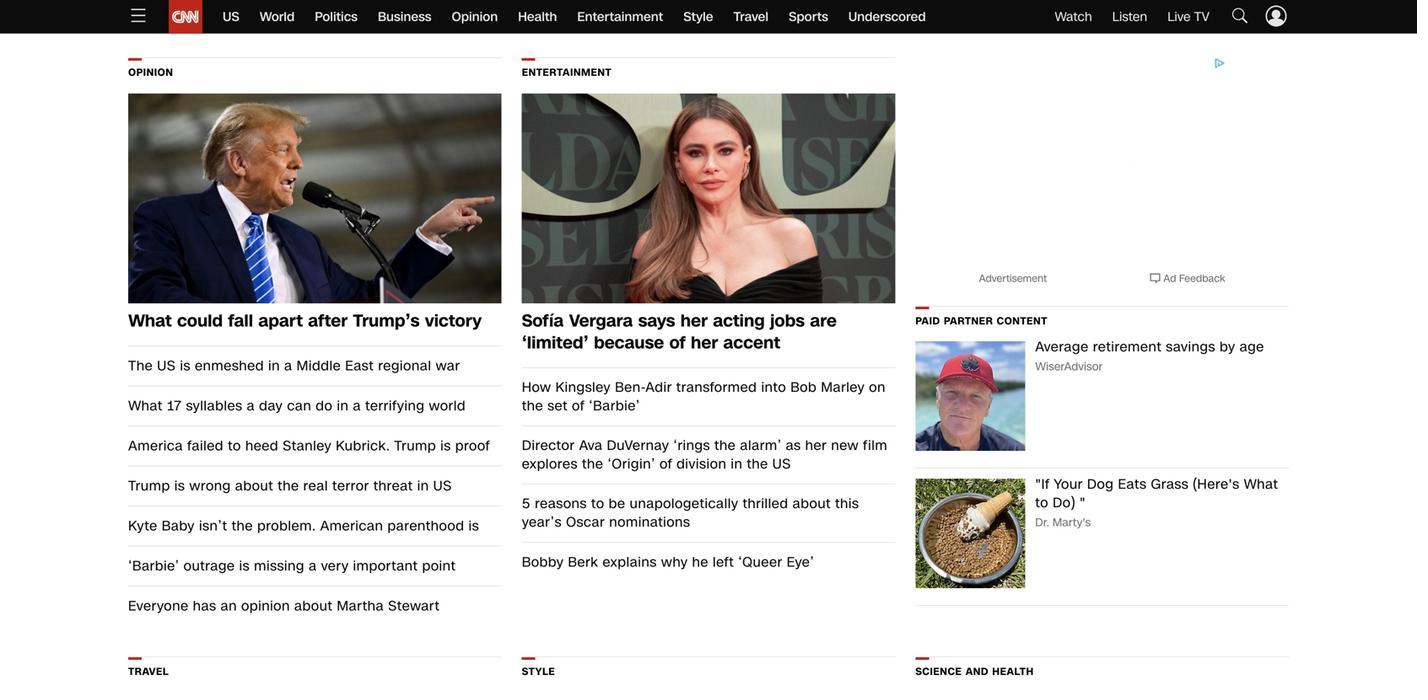 Task type: locate. For each thing, give the bounding box(es) containing it.
about down 'barbie' outrage is missing a very important point link
[[294, 597, 333, 616]]

outrage
[[184, 557, 235, 576]]

1 vertical spatial travel
[[128, 665, 169, 680]]

in up the day
[[268, 357, 280, 376]]

3rd party ad, opens in a new window image for "if your dog eats grass (here's what to do) "
[[916, 479, 1025, 589]]

0 vertical spatial travel
[[734, 8, 769, 26]]

film
[[863, 436, 888, 455]]

3rd party ad, opens in a new window image left dr.
[[916, 479, 1025, 589]]

trump
[[394, 437, 436, 456], [128, 477, 170, 496]]

science and health
[[916, 665, 1034, 680]]

paid partner content
[[916, 314, 1048, 329]]

what up the
[[128, 309, 172, 333]]

vergara
[[569, 309, 633, 333]]

1 vertical spatial style link
[[522, 662, 895, 681]]

'barbie' up 'everyone'
[[128, 557, 179, 576]]

1 horizontal spatial to
[[591, 495, 605, 514]]

division
[[677, 455, 727, 474]]

3rd party ad, opens in a new window image for average retirement savings by age
[[916, 342, 1025, 451]]

1 vertical spatial 3rd party ad, opens in a new window image
[[916, 479, 1025, 589]]

entertainment down health 'link'
[[522, 66, 612, 80]]

us up the parenthood
[[433, 477, 452, 496]]

entertainment link
[[577, 0, 663, 34], [522, 62, 895, 81]]

opinion
[[452, 8, 498, 26], [128, 66, 173, 80]]

business
[[378, 8, 432, 26]]

0 vertical spatial trump
[[394, 437, 436, 456]]

3rd party ad, opens in a new window image down partner at the top right
[[916, 342, 1025, 451]]

to left the be
[[591, 495, 605, 514]]

world
[[429, 397, 466, 416]]

0 horizontal spatial opinion
[[128, 66, 173, 80]]

acting
[[713, 309, 765, 333]]

terrifying
[[365, 397, 425, 416]]

0 horizontal spatial travel
[[128, 665, 169, 680]]

content
[[997, 314, 1048, 329]]

eye'
[[787, 553, 814, 572]]

0 vertical spatial of
[[670, 331, 686, 355]]

2 horizontal spatial about
[[793, 495, 831, 514]]

east
[[345, 357, 374, 376]]

0 vertical spatial style
[[683, 8, 713, 26]]

sports link
[[789, 0, 828, 34]]

1 3rd party ad, opens in a new window image from the top
[[916, 342, 1025, 451]]

new
[[831, 436, 859, 455]]

0 vertical spatial what
[[128, 309, 172, 333]]

her up transformed
[[691, 331, 718, 355]]

0 horizontal spatial to
[[228, 437, 241, 456]]

1 vertical spatial entertainment link
[[522, 62, 895, 81]]

us up thrilled
[[773, 455, 791, 474]]

us right the
[[157, 357, 176, 376]]

is left missing
[[239, 557, 250, 576]]

0 vertical spatial style link
[[683, 0, 713, 34]]

trump down terrifying
[[394, 437, 436, 456]]

is left proof at the left bottom of page
[[440, 437, 451, 456]]

politics
[[315, 8, 358, 26]]

trump is wrong about the real terror threat in us
[[128, 477, 452, 496]]

everyone has an opinion about martha stewart
[[128, 597, 440, 616]]

1 vertical spatial entertainment
[[522, 66, 612, 80]]

the left the set
[[522, 397, 543, 416]]

average retirement savings by age wiseradvisor
[[1035, 338, 1264, 375]]

0 horizontal spatial travel link
[[128, 662, 502, 681]]

"if
[[1035, 476, 1050, 494]]

sofia vergara during the premiere of "griselda", netflix's new miniseries, on january 9, 2023, in madrid, spain. image
[[522, 94, 895, 304]]

of up adir
[[670, 331, 686, 355]]

to inside 5 reasons to be unapologetically thrilled about this year's oscar nominations
[[591, 495, 605, 514]]

what left 17 on the left of page
[[128, 397, 163, 416]]

us link
[[223, 0, 239, 34]]

to inside "if your dog eats grass (here's what to do) " dr. marty's
[[1035, 494, 1049, 513]]

1 horizontal spatial 'barbie'
[[589, 397, 640, 416]]

kyte baby isn't the problem. american parenthood is
[[128, 517, 479, 536]]

paid
[[916, 314, 940, 329]]

'barbie' inside the how kingsley ben-adir transformed into bob marley on the set of 'barbie'
[[589, 397, 640, 416]]

'barbie' up duvernay on the left
[[589, 397, 640, 416]]

opinion link left health 'link'
[[452, 0, 498, 34]]

could
[[177, 309, 223, 333]]

real
[[303, 477, 328, 496]]

kubrick.
[[336, 437, 390, 456]]

2 3rd party ad, opens in a new window image from the top
[[916, 479, 1025, 589]]

stewart
[[388, 597, 440, 616]]

1 vertical spatial trump
[[128, 477, 170, 496]]

eats
[[1118, 476, 1147, 494]]

us
[[223, 8, 239, 26], [157, 357, 176, 376], [773, 455, 791, 474], [433, 477, 452, 496]]

as
[[786, 436, 801, 455]]

17
[[167, 397, 182, 416]]

in right division
[[731, 455, 743, 474]]

the us is enmeshed in a middle east regional war link
[[128, 357, 502, 376]]

'barbie'
[[589, 397, 640, 416], [128, 557, 179, 576]]

failed
[[187, 437, 224, 456]]

opinion down open menu icon
[[128, 66, 173, 80]]

2 vertical spatial what
[[1244, 476, 1278, 494]]

1 horizontal spatial about
[[294, 597, 333, 616]]

3rd party ad, opens in a new window image
[[916, 342, 1025, 451], [916, 479, 1025, 589]]

entertainment right health 'link'
[[577, 8, 663, 26]]

opinion left health 'link'
[[452, 8, 498, 26]]

a left middle
[[284, 357, 292, 376]]

problem.
[[257, 517, 316, 536]]

your
[[1054, 476, 1083, 494]]

1 horizontal spatial travel
[[734, 8, 769, 26]]

travel link down everyone has an opinion about martha stewart link
[[128, 662, 502, 681]]

he
[[692, 553, 709, 572]]

america failed to heed stanley kubrick. trump is proof
[[128, 437, 490, 456]]

transformed
[[676, 378, 757, 397]]

to up dr.
[[1035, 494, 1049, 513]]

a right do
[[353, 397, 361, 416]]

ad feedback
[[1164, 272, 1226, 286]]

live tv link
[[1168, 8, 1210, 26]]

0 vertical spatial opinion
[[452, 8, 498, 26]]

about down heed
[[235, 477, 273, 496]]

1 vertical spatial 'barbie'
[[128, 557, 179, 576]]

2 vertical spatial of
[[660, 455, 672, 474]]

style
[[683, 8, 713, 26], [522, 665, 555, 680]]

missing
[[254, 557, 305, 576]]

health
[[992, 665, 1034, 680]]

trump up kyte
[[128, 477, 170, 496]]

travel down 'everyone'
[[128, 665, 169, 680]]

terror
[[332, 477, 369, 496]]

everyone
[[128, 597, 189, 616]]

user avatar image
[[1264, 3, 1289, 28]]

of left the 'rings
[[660, 455, 672, 474]]

0 horizontal spatial style
[[522, 665, 555, 680]]

the us is enmeshed in a middle east regional war
[[128, 357, 460, 376]]

0 vertical spatial 'barbie'
[[589, 397, 640, 416]]

the
[[128, 357, 153, 376]]

what for what could fall apart after trump's victory
[[128, 309, 172, 333]]

health link
[[518, 0, 557, 34]]

trump is wrong about the real terror threat in us link
[[128, 477, 502, 496]]

travel inside travel link
[[128, 665, 169, 680]]

what right (here's
[[1244, 476, 1278, 494]]

what could fall apart after trump's victory
[[128, 309, 482, 333]]

about left this
[[793, 495, 831, 514]]

1 vertical spatial of
[[572, 397, 585, 416]]

to left heed
[[228, 437, 241, 456]]

las vegas, nevada - january 27: republican presidential candidate and former u.s. president donald trump  speaks during a campaign event at big league dreams las vegas on january 27, 2024 in las vegas, nevada. trump is campaigning in nevada ahead of the state's republican presidential caucuses on february 8. (photo by david becker/getty images) image
[[128, 94, 502, 304]]

her right as
[[805, 436, 827, 455]]

alarm'
[[740, 436, 782, 455]]

1 horizontal spatial trump
[[394, 437, 436, 456]]

watch
[[1055, 8, 1092, 26]]

what for what 17 syllables a day can do in a terrifying world
[[128, 397, 163, 416]]

after
[[308, 309, 348, 333]]

oscar
[[566, 513, 605, 532]]

america
[[128, 437, 183, 456]]

0 vertical spatial 3rd party ad, opens in a new window image
[[916, 342, 1025, 451]]

to for sofía vergara says her acting jobs are 'limited' because of her accent
[[591, 495, 605, 514]]

berk
[[568, 553, 598, 572]]

what 17 syllables a day can do in a terrifying world
[[128, 397, 466, 416]]

travel left 'sports'
[[734, 8, 769, 26]]

1 vertical spatial what
[[128, 397, 163, 416]]

is right the parenthood
[[469, 517, 479, 536]]

explores
[[522, 455, 578, 474]]

opinion link down the politics
[[128, 62, 502, 81]]

her
[[681, 309, 708, 333], [691, 331, 718, 355], [805, 436, 827, 455]]

0 vertical spatial travel link
[[734, 0, 769, 34]]

us left world on the top
[[223, 8, 239, 26]]

of right the set
[[572, 397, 585, 416]]

about
[[235, 477, 273, 496], [793, 495, 831, 514], [294, 597, 333, 616]]

of inside 'director ava duvernay 'rings the alarm' as her new film explores the 'origin' of division in the us'
[[660, 455, 672, 474]]

director ava duvernay 'rings the alarm' as her new film explores the 'origin' of division in the us
[[522, 436, 888, 474]]

a left very
[[309, 557, 317, 576]]

2 horizontal spatial to
[[1035, 494, 1049, 513]]

bobby berk explains why he left 'queer eye' link
[[522, 553, 895, 572]]

travel link left 'sports'
[[734, 0, 769, 34]]

5
[[522, 495, 531, 514]]

5 reasons to be unapologetically thrilled about this year's oscar nominations
[[522, 495, 859, 532]]

the right the 'rings
[[715, 436, 736, 455]]

1 vertical spatial travel link
[[128, 662, 502, 681]]

threat
[[373, 477, 413, 496]]



Task type: vqa. For each thing, say whether or not it's contained in the screenshot.
year's
yes



Task type: describe. For each thing, give the bounding box(es) containing it.
a left the day
[[247, 397, 255, 416]]

martha
[[337, 597, 384, 616]]

america failed to heed stanley kubrick. trump is proof link
[[128, 437, 502, 456]]

syllables
[[186, 397, 243, 416]]

the left 'origin'
[[582, 455, 603, 474]]

year's
[[522, 513, 562, 532]]

war
[[436, 357, 460, 376]]

by
[[1220, 338, 1236, 357]]

marty's
[[1053, 515, 1091, 531]]

live
[[1168, 8, 1191, 26]]

dog
[[1087, 476, 1114, 494]]

bobby
[[522, 553, 564, 572]]

underscored
[[849, 8, 926, 26]]

advertisement element
[[976, 57, 1229, 268]]

baby
[[162, 517, 195, 536]]

the right 'isn't'
[[232, 517, 253, 536]]

director
[[522, 436, 575, 455]]

is left wrong
[[174, 477, 185, 496]]

in right do
[[337, 397, 349, 416]]

0 horizontal spatial trump
[[128, 477, 170, 496]]

in right threat
[[417, 477, 429, 496]]

1 horizontal spatial travel link
[[734, 0, 769, 34]]

'queer
[[738, 553, 783, 572]]

fall
[[228, 309, 253, 333]]

important
[[353, 557, 418, 576]]

0 horizontal spatial 'barbie'
[[128, 557, 179, 576]]

why
[[661, 553, 688, 572]]

of inside the how kingsley ben-adir transformed into bob marley on the set of 'barbie'
[[572, 397, 585, 416]]

wiseradvisor
[[1035, 359, 1103, 375]]

proof
[[455, 437, 490, 456]]

'rings
[[674, 436, 710, 455]]

marley
[[821, 378, 865, 397]]

trump's
[[353, 309, 420, 333]]

what inside "if your dog eats grass (here's what to do) " dr. marty's
[[1244, 476, 1278, 494]]

0 vertical spatial entertainment link
[[577, 0, 663, 34]]

0 vertical spatial entertainment
[[577, 8, 663, 26]]

and
[[966, 665, 989, 680]]

us inside 'director ava duvernay 'rings the alarm' as her new film explores the 'origin' of division in the us'
[[773, 455, 791, 474]]

listen
[[1113, 8, 1148, 26]]

are
[[810, 309, 837, 333]]

search icon image
[[1230, 5, 1250, 26]]

about inside 5 reasons to be unapologetically thrilled about this year's oscar nominations
[[793, 495, 831, 514]]

tv
[[1194, 8, 1210, 26]]

this
[[835, 495, 859, 514]]

her right says
[[681, 309, 708, 333]]

set
[[548, 397, 568, 416]]

american
[[320, 517, 383, 536]]

unapologetically
[[630, 495, 739, 514]]

1 vertical spatial opinion
[[128, 66, 173, 80]]

parenthood
[[388, 517, 464, 536]]

'barbie' outrage is missing a very important point
[[128, 557, 456, 576]]

listen link
[[1113, 8, 1148, 26]]

thrilled
[[743, 495, 788, 514]]

regional
[[378, 357, 431, 376]]

into
[[761, 378, 786, 397]]

the left as
[[747, 455, 768, 474]]

apart
[[258, 309, 303, 333]]

an
[[221, 597, 237, 616]]

heed
[[245, 437, 279, 456]]

open menu icon image
[[128, 5, 148, 26]]

0 horizontal spatial about
[[235, 477, 273, 496]]

everyone has an opinion about martha stewart link
[[128, 597, 502, 616]]

0 vertical spatial opinion link
[[452, 0, 498, 34]]

average
[[1035, 338, 1089, 357]]

savings
[[1166, 338, 1216, 357]]

is up 17 on the left of page
[[180, 357, 191, 376]]

on
[[869, 378, 886, 397]]

do
[[316, 397, 333, 416]]

ben-
[[615, 378, 646, 397]]

jobs
[[770, 309, 805, 333]]

live tv
[[1168, 8, 1210, 26]]

can
[[287, 397, 312, 416]]

what could fall apart after trump's victory link
[[128, 309, 502, 333]]

in inside 'director ava duvernay 'rings the alarm' as her new film explores the 'origin' of division in the us'
[[731, 455, 743, 474]]

the left real
[[278, 477, 299, 496]]

the inside the how kingsley ben-adir transformed into bob marley on the set of 'barbie'
[[522, 397, 543, 416]]

1 vertical spatial opinion link
[[128, 62, 502, 81]]

dr.
[[1035, 515, 1050, 531]]

very
[[321, 557, 349, 576]]

1 vertical spatial style
[[522, 665, 555, 680]]

how kingsley ben-adir transformed into bob marley on the set of 'barbie' link
[[522, 378, 895, 416]]

retirement
[[1093, 338, 1162, 357]]

sofía
[[522, 309, 564, 333]]

to for what could fall apart after trump's victory
[[228, 437, 241, 456]]

opinion
[[241, 597, 290, 616]]

of inside sofía vergara says her acting jobs are 'limited' because of her accent
[[670, 331, 686, 355]]

director ava duvernay 'rings the alarm' as her new film explores the 'origin' of division in the us link
[[522, 436, 895, 474]]

1 horizontal spatial style
[[683, 8, 713, 26]]

do)
[[1053, 494, 1076, 513]]

underscored link
[[849, 0, 926, 34]]

politics link
[[315, 0, 358, 34]]

1 horizontal spatial opinion
[[452, 8, 498, 26]]

'limited'
[[522, 331, 589, 355]]

sofía vergara says her acting jobs are 'limited' because of her accent
[[522, 309, 837, 355]]

watch link
[[1055, 8, 1092, 26]]

sofía vergara says her acting jobs are 'limited' because of her accent link
[[522, 309, 895, 355]]

her inside 'director ava duvernay 'rings the alarm' as her new film explores the 'origin' of division in the us'
[[805, 436, 827, 455]]

enmeshed
[[195, 357, 264, 376]]

5 reasons to be unapologetically thrilled about this year's oscar nominations link
[[522, 495, 895, 532]]

says
[[638, 309, 675, 333]]

"
[[1080, 494, 1086, 513]]

isn't
[[199, 517, 227, 536]]

health
[[518, 8, 557, 26]]

day
[[259, 397, 283, 416]]

ad
[[1164, 272, 1176, 286]]

business link
[[378, 0, 432, 34]]

how
[[522, 378, 551, 397]]

nominations
[[609, 513, 690, 532]]



